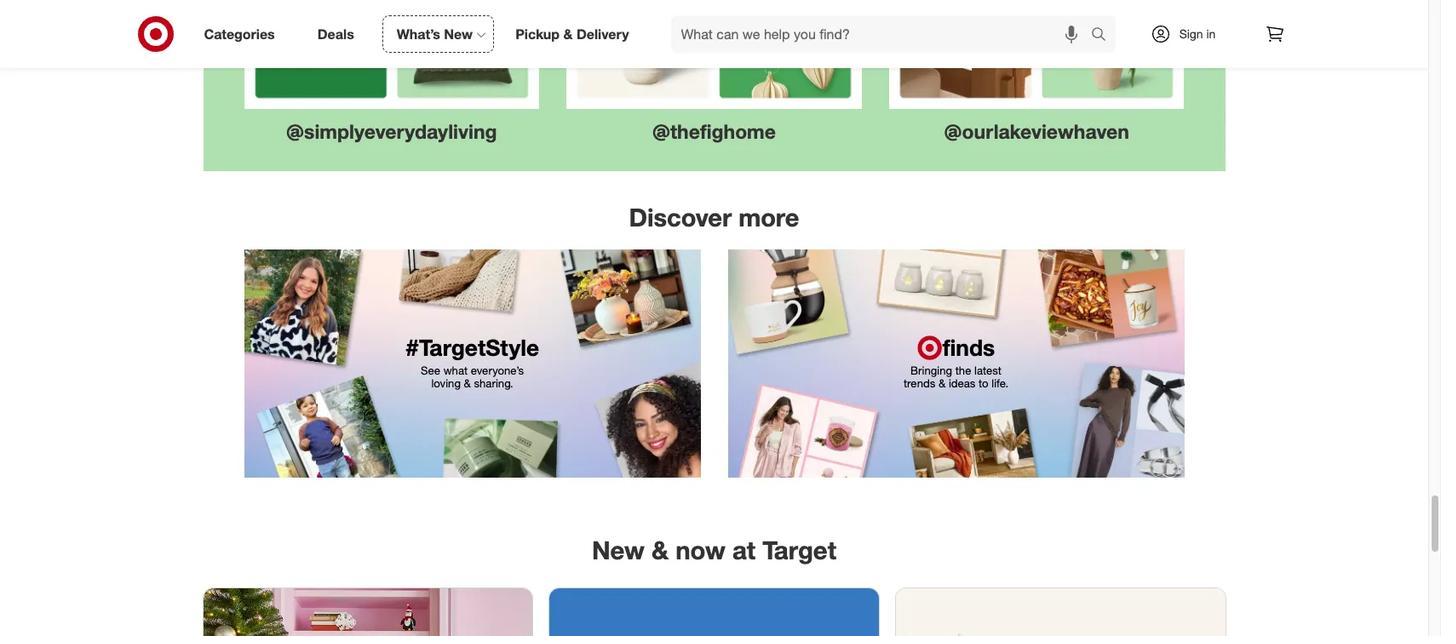 Task type: describe. For each thing, give the bounding box(es) containing it.
& inside #targetstyle see what everyone's loving & sharing.
[[464, 377, 471, 391]]

finds
[[943, 334, 995, 361]]

search
[[1083, 27, 1124, 44]]

@thefighome
[[653, 120, 776, 143]]

@simplyeverydayliving
[[286, 120, 497, 143]]

what
[[444, 364, 468, 378]]

to
[[979, 377, 989, 391]]

new & now at target
[[592, 535, 837, 566]]

◎ finds bringing the latest trends & ideas to life.
[[904, 334, 1009, 391]]

@ourlakeviewhaven link
[[876, 0, 1198, 144]]

What can we help you find? suggestions appear below search field
[[671, 15, 1095, 53]]

trends
[[904, 377, 936, 391]]

1 horizontal spatial new
[[592, 535, 645, 566]]

0 vertical spatial new
[[444, 25, 473, 42]]

deals
[[318, 25, 354, 42]]

sign in link
[[1136, 15, 1243, 53]]

now
[[676, 535, 726, 566]]

what's new
[[397, 25, 473, 42]]

at
[[733, 535, 756, 566]]

everyone's
[[471, 364, 524, 378]]

search button
[[1083, 15, 1124, 56]]

& inside pickup & delivery link
[[564, 25, 573, 42]]

@thefighome link
[[553, 0, 876, 144]]

what's new link
[[382, 15, 494, 53]]

& left now
[[652, 535, 669, 566]]

target
[[763, 535, 837, 566]]

the
[[956, 364, 972, 378]]

latest
[[975, 364, 1002, 378]]

deals link
[[303, 15, 376, 53]]



Task type: locate. For each thing, give the bounding box(es) containing it.
#targetstyle see what everyone's loving & sharing.
[[406, 334, 539, 391]]

& right loving
[[464, 377, 471, 391]]

more
[[739, 202, 800, 233]]

◎
[[918, 334, 943, 361]]

#targetstyle
[[406, 334, 539, 361]]

ideas
[[949, 377, 976, 391]]

@simplyeverydayliving link
[[231, 0, 553, 144]]

new right what's
[[444, 25, 473, 42]]

@ourlakeviewhaven
[[945, 120, 1130, 143]]

new left now
[[592, 535, 645, 566]]

discover
[[629, 202, 732, 233]]

& right 'pickup'
[[564, 25, 573, 42]]

bringing
[[911, 364, 953, 378]]

pickup
[[516, 25, 560, 42]]

sharing.
[[474, 377, 513, 391]]

categories
[[204, 25, 275, 42]]

see
[[421, 364, 441, 378]]

delivery
[[577, 25, 629, 42]]

&
[[564, 25, 573, 42], [464, 377, 471, 391], [939, 377, 946, 391], [652, 535, 669, 566]]

1 vertical spatial new
[[592, 535, 645, 566]]

in
[[1207, 26, 1216, 41]]

pickup & delivery link
[[501, 15, 651, 53]]

& left ideas
[[939, 377, 946, 391]]

sign
[[1180, 26, 1204, 41]]

discover more
[[629, 202, 800, 233]]

pickup & delivery
[[516, 25, 629, 42]]

life.
[[992, 377, 1009, 391]]

categories link
[[190, 15, 296, 53]]

loving
[[432, 377, 461, 391]]

& inside ◎ finds bringing the latest trends & ideas to life.
[[939, 377, 946, 391]]

what's
[[397, 25, 440, 42]]

sign in
[[1180, 26, 1216, 41]]

new
[[444, 25, 473, 42], [592, 535, 645, 566]]

0 horizontal spatial new
[[444, 25, 473, 42]]



Task type: vqa. For each thing, say whether or not it's contained in the screenshot.
the topmost Benefit
no



